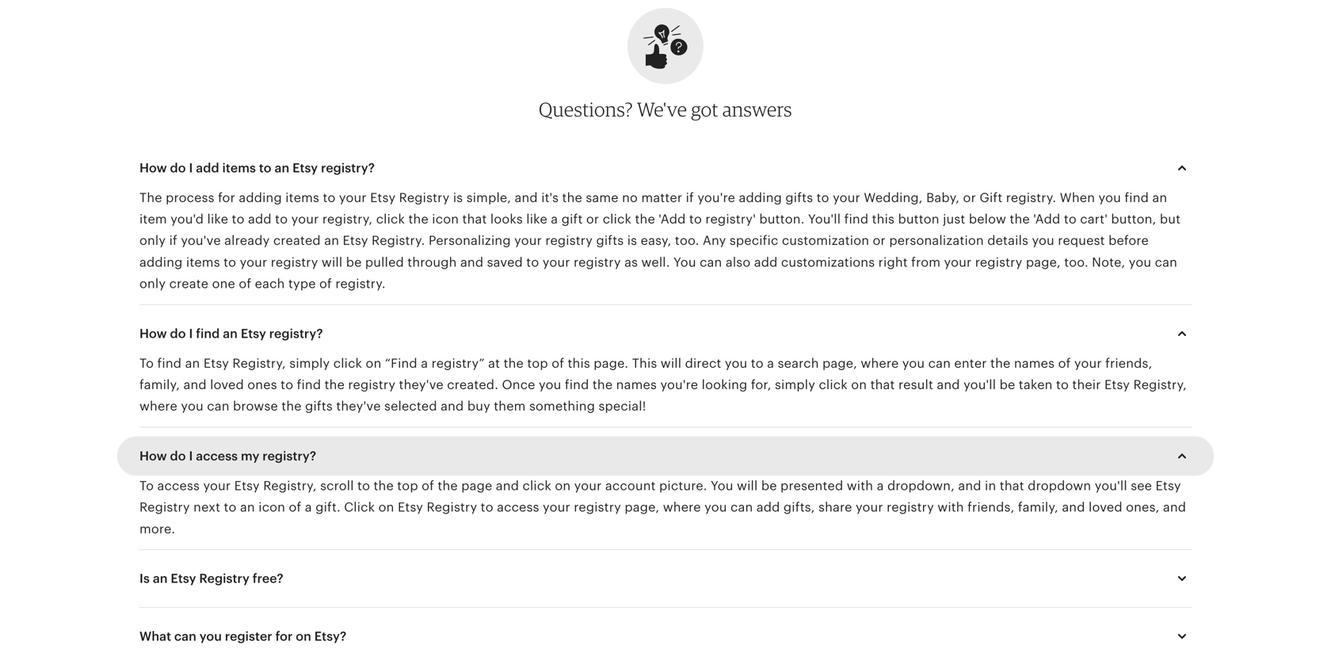 Task type: locate. For each thing, give the bounding box(es) containing it.
registry inside to find an etsy registry, simply click on "find a registry" at the top of this page. this will direct you to a search page, where you can enter the names of your friends, family, and loved ones to find the registry they've created. once you find the names you're looking for, simply click on that result and you'll be taken to their etsy registry, where you can browse the gifts they've selected and buy them something special!
[[348, 378, 396, 392]]

1 vertical spatial items
[[285, 190, 319, 205]]

'add
[[659, 212, 686, 226], [1034, 212, 1061, 226]]

1 vertical spatial too.
[[1065, 255, 1089, 269]]

registry
[[546, 234, 593, 248], [271, 255, 318, 269], [574, 255, 621, 269], [975, 255, 1023, 269], [348, 378, 396, 392], [574, 500, 621, 514], [887, 500, 934, 514]]

them
[[494, 399, 526, 413]]

you
[[674, 255, 696, 269], [711, 479, 734, 493]]

2 how from the top
[[139, 326, 167, 341]]

registry down page on the bottom left
[[427, 500, 477, 514]]

friends, inside to access your etsy registry, scroll to the top of the page and click on your account picture. you will be presented with a dropdown, and in that dropdown you'll see etsy registry next to an icon of a gift. click on etsy registry to access your registry page, where you can add gifts, share your registry with friends, family, and loved ones, and more.
[[968, 500, 1015, 514]]

etsy
[[293, 161, 318, 175], [370, 190, 396, 205], [343, 234, 368, 248], [241, 326, 266, 341], [204, 356, 229, 370], [1105, 378, 1130, 392], [234, 479, 260, 493], [1156, 479, 1181, 493], [398, 500, 423, 514], [171, 571, 196, 586]]

0 horizontal spatial you
[[674, 255, 696, 269]]

top up once
[[527, 356, 548, 370]]

well.
[[642, 255, 670, 269]]

1 horizontal spatial like
[[526, 212, 548, 226]]

1 horizontal spatial if
[[686, 190, 694, 205]]

page, inside the process for adding items to your etsy registry is simple, and it's the same no matter if you're adding gifts to your wedding, baby, or gift registry. when you find an item you'd like to add to your registry, click the icon that looks like a gift or click the 'add to registry' button. you'll find this button just below the 'add to cart' button, but only if you've already created an etsy registry. personalizing your registry gifts is easy, too. any specific customization or personalization details you request before adding items to your registry will be pulled through and saved to your registry as well. you can also add customizations right from your registry page, too. note, you can only create one of each type of registry.
[[1026, 255, 1061, 269]]

1 vertical spatial access
[[157, 479, 200, 493]]

too.
[[675, 234, 699, 248], [1065, 255, 1089, 269]]

customizations
[[781, 255, 875, 269]]

you
[[1099, 190, 1121, 205], [1032, 234, 1055, 248], [1129, 255, 1152, 269], [725, 356, 748, 370], [903, 356, 925, 370], [539, 378, 561, 392], [181, 399, 204, 413], [705, 500, 727, 514], [200, 629, 222, 643]]

0 vertical spatial only
[[139, 234, 166, 248]]

1 vertical spatial to
[[139, 479, 154, 493]]

0 vertical spatial simply
[[289, 356, 330, 370]]

0 vertical spatial family,
[[139, 378, 180, 392]]

and right ones,
[[1163, 500, 1187, 514]]

add left gifts,
[[757, 500, 780, 514]]

registry inside is an etsy registry free? dropdown button
[[199, 571, 250, 586]]

only down item at top
[[139, 234, 166, 248]]

0 vertical spatial names
[[1014, 356, 1055, 370]]

customization
[[782, 234, 869, 248]]

0 vertical spatial for
[[218, 190, 235, 205]]

icon up personalizing
[[432, 212, 459, 226]]

items up already
[[222, 161, 256, 175]]

0 horizontal spatial friends,
[[968, 500, 1015, 514]]

top inside to access your etsy registry, scroll to the top of the page and click on your account picture. you will be presented with a dropdown, and in that dropdown you'll see etsy registry next to an icon of a gift. click on etsy registry to access your registry page, where you can add gifts, share your registry with friends, family, and loved ones, and more.
[[397, 479, 418, 493]]

you'll down 'enter'
[[964, 378, 996, 392]]

access
[[196, 449, 238, 463], [157, 479, 200, 493], [497, 500, 539, 514]]

1 horizontal spatial this
[[872, 212, 895, 226]]

you down before
[[1129, 255, 1152, 269]]

this down wedding,
[[872, 212, 895, 226]]

like up you've
[[207, 212, 228, 226]]

note,
[[1092, 255, 1126, 269]]

items
[[222, 161, 256, 175], [285, 190, 319, 205], [186, 255, 220, 269]]

family, inside to access your etsy registry, scroll to the top of the page and click on your account picture. you will be presented with a dropdown, and in that dropdown you'll see etsy registry next to an icon of a gift. click on etsy registry to access your registry page, where you can add gifts, share your registry with friends, family, and loved ones, and more.
[[1018, 500, 1059, 514]]

for
[[218, 190, 235, 205], [275, 629, 293, 643]]

this
[[632, 356, 657, 370]]

items inside dropdown button
[[222, 161, 256, 175]]

2 vertical spatial be
[[761, 479, 777, 493]]

add inside to access your etsy registry, scroll to the top of the page and click on your account picture. you will be presented with a dropdown, and in that dropdown you'll see etsy registry next to an icon of a gift. click on etsy registry to access your registry page, where you can add gifts, share your registry with friends, family, and loved ones, and more.
[[757, 500, 780, 514]]

add up process
[[196, 161, 219, 175]]

items up created
[[285, 190, 319, 205]]

with
[[847, 479, 873, 493], [938, 500, 964, 514]]

0 horizontal spatial like
[[207, 212, 228, 226]]

pulled
[[365, 255, 404, 269]]

registry left the free?
[[199, 571, 250, 586]]

page, down account
[[625, 500, 660, 514]]

names up taken
[[1014, 356, 1055, 370]]

and down 'enter'
[[937, 378, 960, 392]]

2 i from the top
[[189, 326, 193, 341]]

through
[[408, 255, 457, 269]]

0 horizontal spatial is
[[453, 190, 463, 205]]

gifts down same at the left top
[[596, 234, 624, 248]]

1 horizontal spatial adding
[[239, 190, 282, 205]]

2 do from the top
[[170, 326, 186, 341]]

registry?
[[321, 161, 375, 175], [269, 326, 323, 341], [263, 449, 316, 463]]

adding up button.
[[739, 190, 782, 205]]

0 vertical spatial i
[[189, 161, 193, 175]]

each
[[255, 277, 285, 291]]

any
[[703, 234, 726, 248]]

how for how do i access my registry?
[[139, 449, 167, 463]]

1 vertical spatial loved
[[1089, 500, 1123, 514]]

add inside dropdown button
[[196, 161, 219, 175]]

for inside the process for adding items to your etsy registry is simple, and it's the same no matter if you're adding gifts to your wedding, baby, or gift registry. when you find an item you'd like to add to your registry, click the icon that looks like a gift or click the 'add to registry' button. you'll find this button just below the 'add to cart' button, but only if you've already created an etsy registry. personalizing your registry gifts is easy, too. any specific customization or personalization details you request before adding items to your registry will be pulled through and saved to your registry as well. you can also add customizations right from your registry page, too. note, you can only create one of each type of registry.
[[218, 190, 235, 205]]

can down any
[[700, 255, 722, 269]]

1 horizontal spatial family,
[[1018, 500, 1059, 514]]

the up the gift
[[562, 190, 582, 205]]

registry'
[[706, 212, 756, 226]]

this inside to find an etsy registry, simply click on "find a registry" at the top of this page. this will direct you to a search page, where you can enter the names of your friends, family, and loved ones to find the registry they've created. once you find the names you're looking for, simply click on that result and you'll be taken to their etsy registry, where you can browse the gifts they've selected and buy them something special!
[[568, 356, 590, 370]]

access inside 'how do i access my registry?' dropdown button
[[196, 449, 238, 463]]

how do i add items to an etsy registry?
[[139, 161, 375, 175]]

1 horizontal spatial friends,
[[1106, 356, 1153, 370]]

etsy inside how do i add items to an etsy registry? dropdown button
[[293, 161, 318, 175]]

picture.
[[659, 479, 707, 493]]

0 horizontal spatial top
[[397, 479, 418, 493]]

like
[[207, 212, 228, 226], [526, 212, 548, 226]]

page, down details
[[1026, 255, 1061, 269]]

2 vertical spatial gifts
[[305, 399, 333, 413]]

will
[[322, 255, 343, 269], [661, 356, 682, 370], [737, 479, 758, 493]]

0 horizontal spatial items
[[186, 255, 220, 269]]

0 vertical spatial loved
[[210, 378, 244, 392]]

1 horizontal spatial is
[[627, 234, 637, 248]]

next
[[193, 500, 220, 514]]

specific
[[730, 234, 779, 248]]

you inside dropdown button
[[200, 629, 222, 643]]

to find an etsy registry, simply click on "find a registry" at the top of this page. this will direct you to a search page, where you can enter the names of your friends, family, and loved ones to find the registry they've created. once you find the names you're looking for, simply click on that result and you'll be taken to their etsy registry, where you can browse the gifts they've selected and buy them something special!
[[139, 356, 1187, 413]]

direct
[[685, 356, 722, 370]]

can inside dropdown button
[[174, 629, 196, 643]]

registry up more.
[[139, 500, 190, 514]]

type
[[288, 277, 316, 291]]

1 how from the top
[[139, 161, 167, 175]]

be left pulled
[[346, 255, 362, 269]]

that left result on the bottom of the page
[[871, 378, 895, 392]]

1 vertical spatial page,
[[823, 356, 858, 370]]

find
[[1125, 190, 1149, 205], [844, 212, 869, 226], [196, 326, 220, 341], [157, 356, 182, 370], [297, 378, 321, 392], [565, 378, 589, 392]]

where inside to access your etsy registry, scroll to the top of the page and click on your account picture. you will be presented with a dropdown, and in that dropdown you'll see etsy registry next to an icon of a gift. click on etsy registry to access your registry page, where you can add gifts, share your registry with friends, family, and loved ones, and more.
[[663, 500, 701, 514]]

2 horizontal spatial gifts
[[786, 190, 813, 205]]

or left gift
[[963, 190, 976, 205]]

and right page on the bottom left
[[496, 479, 519, 493]]

search
[[778, 356, 819, 370]]

1 vertical spatial i
[[189, 326, 193, 341]]

1 horizontal spatial items
[[222, 161, 256, 175]]

be inside to access your etsy registry, scroll to the top of the page and click on your account picture. you will be presented with a dropdown, and in that dropdown you'll see etsy registry next to an icon of a gift. click on etsy registry to access your registry page, where you can add gifts, share your registry with friends, family, and loved ones, and more.
[[761, 479, 777, 493]]

0 horizontal spatial 'add
[[659, 212, 686, 226]]

0 vertical spatial this
[[872, 212, 895, 226]]

do for find
[[170, 326, 186, 341]]

registry, right their
[[1134, 378, 1187, 392]]

click
[[344, 500, 375, 514]]

they've
[[399, 378, 444, 392], [336, 399, 381, 413]]

of
[[239, 277, 251, 291], [319, 277, 332, 291], [552, 356, 564, 370], [1058, 356, 1071, 370], [422, 479, 434, 493], [289, 500, 301, 514]]

dropdown,
[[888, 479, 955, 493]]

1 horizontal spatial icon
[[432, 212, 459, 226]]

to inside to access your etsy registry, scroll to the top of the page and click on your account picture. you will be presented with a dropdown, and in that dropdown you'll see etsy registry next to an icon of a gift. click on etsy registry to access your registry page, where you can add gifts, share your registry with friends, family, and loved ones, and more.
[[139, 479, 154, 493]]

0 vertical spatial you'll
[[964, 378, 996, 392]]

1 to from the top
[[139, 356, 154, 370]]

you're inside the process for adding items to your etsy registry is simple, and it's the same no matter if you're adding gifts to your wedding, baby, or gift registry. when you find an item you'd like to add to your registry, click the icon that looks like a gift or click the 'add to registry' button. you'll find this button just below the 'add to cart' button, but only if you've already created an etsy registry. personalizing your registry gifts is easy, too. any specific customization or personalization details you request before adding items to your registry will be pulled through and saved to your registry as well. you can also add customizations right from your registry page, too. note, you can only create one of each type of registry.
[[698, 190, 736, 205]]

you'll
[[964, 378, 996, 392], [1095, 479, 1128, 493]]

will inside the process for adding items to your etsy registry is simple, and it's the same no matter if you're adding gifts to your wedding, baby, or gift registry. when you find an item you'd like to add to your registry, click the icon that looks like a gift or click the 'add to registry' button. you'll find this button just below the 'add to cart' button, but only if you've already created an etsy registry. personalizing your registry gifts is easy, too. any specific customization or personalization details you request before adding items to your registry will be pulled through and saved to your registry as well. you can also add customizations right from your registry page, too. note, you can only create one of each type of registry.
[[322, 255, 343, 269]]

to inside to find an etsy registry, simply click on "find a registry" at the top of this page. this will direct you to a search page, where you can enter the names of your friends, family, and loved ones to find the registry they've created. once you find the names you're looking for, simply click on that result and you'll be taken to their etsy registry, where you can browse the gifts they've selected and buy them something special!
[[139, 356, 154, 370]]

you right picture.
[[711, 479, 734, 493]]

you up cart'
[[1099, 190, 1121, 205]]

1 horizontal spatial page,
[[823, 356, 858, 370]]

2 'add from the left
[[1034, 212, 1061, 226]]

3 i from the top
[[189, 449, 193, 463]]

0 vertical spatial that
[[462, 212, 487, 226]]

or up right
[[873, 234, 886, 248]]

1 vertical spatial top
[[397, 479, 418, 493]]

1 horizontal spatial for
[[275, 629, 293, 643]]

you right well.
[[674, 255, 696, 269]]

gifts right the browse
[[305, 399, 333, 413]]

1 horizontal spatial gifts
[[596, 234, 624, 248]]

that up personalizing
[[462, 212, 487, 226]]

this inside the process for adding items to your etsy registry is simple, and it's the same no matter if you're adding gifts to your wedding, baby, or gift registry. when you find an item you'd like to add to your registry, click the icon that looks like a gift or click the 'add to registry' button. you'll find this button just below the 'add to cart' button, but only if you've already created an etsy registry. personalizing your registry gifts is easy, too. any specific customization or personalization details you request before adding items to your registry will be pulled through and saved to your registry as well. you can also add customizations right from your registry page, too. note, you can only create one of each type of registry.
[[872, 212, 895, 226]]

items for adding
[[285, 190, 319, 205]]

etsy up ones
[[241, 326, 266, 341]]

registry, up gift.
[[263, 479, 317, 493]]

also
[[726, 255, 751, 269]]

0 vertical spatial gifts
[[786, 190, 813, 205]]

1 do from the top
[[170, 161, 186, 175]]

'add down matter
[[659, 212, 686, 226]]

gifts
[[786, 190, 813, 205], [596, 234, 624, 248], [305, 399, 333, 413]]

an up the but
[[1153, 190, 1168, 205]]

can left the browse
[[207, 399, 230, 413]]

0 vertical spatial will
[[322, 255, 343, 269]]

you inside the process for adding items to your etsy registry is simple, and it's the same no matter if you're adding gifts to your wedding, baby, or gift registry. when you find an item you'd like to add to your registry, click the icon that looks like a gift or click the 'add to registry' button. you'll find this button just below the 'add to cart' button, but only if you've already created an etsy registry. personalizing your registry gifts is easy, too. any specific customization or personalization details you request before adding items to your registry will be pulled through and saved to your registry as well. you can also add customizations right from your registry page, too. note, you can only create one of each type of registry.
[[674, 255, 696, 269]]

1 horizontal spatial you'll
[[1095, 479, 1128, 493]]

your
[[339, 190, 367, 205], [833, 190, 861, 205], [291, 212, 319, 226], [514, 234, 542, 248], [240, 255, 267, 269], [543, 255, 570, 269], [944, 255, 972, 269], [1075, 356, 1102, 370], [203, 479, 231, 493], [574, 479, 602, 493], [543, 500, 570, 514], [856, 500, 883, 514]]

1 vertical spatial you're
[[661, 378, 698, 392]]

icon
[[432, 212, 459, 226], [259, 500, 285, 514]]

1 horizontal spatial registry.
[[1006, 190, 1057, 205]]

if right matter
[[686, 190, 694, 205]]

my
[[241, 449, 260, 463]]

2 horizontal spatial items
[[285, 190, 319, 205]]

1 i from the top
[[189, 161, 193, 175]]

etsy inside is an etsy registry free? dropdown button
[[171, 571, 196, 586]]

you up result on the bottom of the page
[[903, 356, 925, 370]]

too. left any
[[675, 234, 699, 248]]

loved left ones,
[[1089, 500, 1123, 514]]

that right in
[[1000, 479, 1025, 493]]

on left result on the bottom of the page
[[851, 378, 867, 392]]

will right this
[[661, 356, 682, 370]]

the
[[139, 190, 162, 205]]

simply
[[289, 356, 330, 370], [775, 378, 816, 392]]

can right what
[[174, 629, 196, 643]]

0 vertical spatial how
[[139, 161, 167, 175]]

and left in
[[958, 479, 982, 493]]

registry. down pulled
[[336, 277, 386, 291]]

1 vertical spatial do
[[170, 326, 186, 341]]

0 vertical spatial you
[[674, 255, 696, 269]]

selected
[[384, 399, 437, 413]]

if down you'd
[[169, 234, 177, 248]]

if
[[686, 190, 694, 205], [169, 234, 177, 248]]

1 horizontal spatial you
[[711, 479, 734, 493]]

registry, for to find an etsy registry, simply click on "find a registry" at the top of this page. this will direct you to a search page, where you can enter the names of your friends, family, and loved ones to find the registry they've created. once you find the names you're looking for, simply click on that result and you'll be taken to their etsy registry, where you can browse the gifts they've selected and buy them something special!
[[233, 356, 286, 370]]

2 vertical spatial registry,
[[263, 479, 317, 493]]

1 horizontal spatial top
[[527, 356, 548, 370]]

is left simple,
[[453, 190, 463, 205]]

0 horizontal spatial icon
[[259, 500, 285, 514]]

0 vertical spatial icon
[[432, 212, 459, 226]]

click
[[376, 212, 405, 226], [603, 212, 632, 226], [333, 356, 362, 370], [819, 378, 848, 392], [523, 479, 552, 493]]

2 horizontal spatial be
[[1000, 378, 1016, 392]]

that
[[462, 212, 487, 226], [871, 378, 895, 392], [1000, 479, 1025, 493]]

or right the gift
[[586, 212, 599, 226]]

gift
[[562, 212, 583, 226]]

an
[[275, 161, 289, 175], [1153, 190, 1168, 205], [324, 234, 339, 248], [223, 326, 238, 341], [185, 356, 200, 370], [240, 500, 255, 514], [153, 571, 168, 586]]

for right register
[[275, 629, 293, 643]]

1 vertical spatial be
[[1000, 378, 1016, 392]]

and down personalizing
[[460, 255, 484, 269]]

1 vertical spatial for
[[275, 629, 293, 643]]

but
[[1160, 212, 1181, 226]]

1 vertical spatial or
[[586, 212, 599, 226]]

can
[[700, 255, 722, 269], [1155, 255, 1178, 269], [929, 356, 951, 370], [207, 399, 230, 413], [731, 500, 753, 514], [174, 629, 196, 643]]

2 vertical spatial how
[[139, 449, 167, 463]]

i left my
[[189, 449, 193, 463]]

you're inside to find an etsy registry, simply click on "find a registry" at the top of this page. this will direct you to a search page, where you can enter the names of your friends, family, and loved ones to find the registry they've created. once you find the names you're looking for, simply click on that result and you'll be taken to their etsy registry, where you can browse the gifts they've selected and buy them something special!
[[661, 378, 698, 392]]

do up process
[[170, 161, 186, 175]]

2 vertical spatial page,
[[625, 500, 660, 514]]

2 horizontal spatial adding
[[739, 190, 782, 205]]

registry up registry.
[[399, 190, 450, 205]]

on right the click on the bottom left of page
[[379, 500, 394, 514]]

an inside to access your etsy registry, scroll to the top of the page and click on your account picture. you will be presented with a dropdown, and in that dropdown you'll see etsy registry next to an icon of a gift. click on etsy registry to access your registry page, where you can add gifts, share your registry with friends, family, and loved ones, and more.
[[240, 500, 255, 514]]

find down one
[[196, 326, 220, 341]]

friends, inside to find an etsy registry, simply click on "find a registry" at the top of this page. this will direct you to a search page, where you can enter the names of your friends, family, and loved ones to find the registry they've created. once you find the names you're looking for, simply click on that result and you'll be taken to their etsy registry, where you can browse the gifts they've selected and buy them something special!
[[1106, 356, 1153, 370]]

registry
[[399, 190, 450, 205], [139, 500, 190, 514], [427, 500, 477, 514], [199, 571, 250, 586]]

0 horizontal spatial with
[[847, 479, 873, 493]]

0 horizontal spatial they've
[[336, 399, 381, 413]]

0 horizontal spatial loved
[[210, 378, 244, 392]]

2 vertical spatial do
[[170, 449, 186, 463]]

3 how from the top
[[139, 449, 167, 463]]

0 vertical spatial access
[[196, 449, 238, 463]]

1 vertical spatial registry,
[[1134, 378, 1187, 392]]

1 horizontal spatial will
[[661, 356, 682, 370]]

1 like from the left
[[207, 212, 228, 226]]

2 vertical spatial will
[[737, 479, 758, 493]]

0 vertical spatial where
[[861, 356, 899, 370]]

0 vertical spatial be
[[346, 255, 362, 269]]

how
[[139, 161, 167, 175], [139, 326, 167, 341], [139, 449, 167, 463]]

only left 'create'
[[139, 277, 166, 291]]

they've left selected
[[336, 399, 381, 413]]

1 horizontal spatial be
[[761, 479, 777, 493]]

1 vertical spatial will
[[661, 356, 682, 370]]

registry, inside to access your etsy registry, scroll to the top of the page and click on your account picture. you will be presented with a dropdown, and in that dropdown you'll see etsy registry next to an icon of a gift. click on etsy registry to access your registry page, where you can add gifts, share your registry with friends, family, and loved ones, and more.
[[263, 479, 317, 493]]

registry? up registry,
[[321, 161, 375, 175]]

registry.
[[1006, 190, 1057, 205], [336, 277, 386, 291]]

we've
[[637, 97, 687, 121]]

2 vertical spatial access
[[497, 500, 539, 514]]

registry? down type
[[269, 326, 323, 341]]

a inside the process for adding items to your etsy registry is simple, and it's the same no matter if you're adding gifts to your wedding, baby, or gift registry. when you find an item you'd like to add to your registry, click the icon that looks like a gift or click the 'add to registry' button. you'll find this button just below the 'add to cart' button, but only if you've already created an etsy registry. personalizing your registry gifts is easy, too. any specific customization or personalization details you request before adding items to your registry will be pulled through and saved to your registry as well. you can also add customizations right from your registry page, too. note, you can only create one of each type of registry.
[[551, 212, 558, 226]]

one
[[212, 277, 235, 291]]

registry inside the process for adding items to your etsy registry is simple, and it's the same no matter if you're adding gifts to your wedding, baby, or gift registry. when you find an item you'd like to add to your registry, click the icon that looks like a gift or click the 'add to registry' button. you'll find this button just below the 'add to cart' button, but only if you've already created an etsy registry. personalizing your registry gifts is easy, too. any specific customization or personalization details you request before adding items to your registry will be pulled through and saved to your registry as well. you can also add customizations right from your registry page, too. note, you can only create one of each type of registry.
[[399, 190, 450, 205]]

1 horizontal spatial names
[[1014, 356, 1055, 370]]

'add down the when
[[1034, 212, 1061, 226]]

2 vertical spatial items
[[186, 255, 220, 269]]

find right ones
[[297, 378, 321, 392]]

you're down direct
[[661, 378, 698, 392]]

1 vertical spatial you'll
[[1095, 479, 1128, 493]]

right
[[879, 255, 908, 269]]

and
[[515, 190, 538, 205], [460, 255, 484, 269], [183, 378, 207, 392], [937, 378, 960, 392], [441, 399, 464, 413], [496, 479, 519, 493], [958, 479, 982, 493], [1062, 500, 1085, 514], [1163, 500, 1187, 514]]

page
[[461, 479, 492, 493]]

3 do from the top
[[170, 449, 186, 463]]

be left taken
[[1000, 378, 1016, 392]]

2 to from the top
[[139, 479, 154, 493]]

etsy right their
[[1105, 378, 1130, 392]]

0 vertical spatial do
[[170, 161, 186, 175]]

etsy down registry,
[[343, 234, 368, 248]]

is up as
[[627, 234, 637, 248]]

do down 'create'
[[170, 326, 186, 341]]

and down how do i find an etsy registry?
[[183, 378, 207, 392]]

add
[[196, 161, 219, 175], [248, 212, 272, 226], [754, 255, 778, 269], [757, 500, 780, 514]]

to for to access your etsy registry, scroll to the top of the page and click on your account picture. you will be presented with a dropdown, and in that dropdown you'll see etsy registry next to an icon of a gift. click on etsy registry to access your registry page, where you can add gifts, share your registry with friends, family, and loved ones, and more.
[[139, 479, 154, 493]]

the up details
[[1010, 212, 1030, 226]]

that inside to find an etsy registry, simply click on "find a registry" at the top of this page. this will direct you to a search page, where you can enter the names of your friends, family, and loved ones to find the registry they've created. once you find the names you're looking for, simply click on that result and you'll be taken to their etsy registry, where you can browse the gifts they've selected and buy them something special!
[[871, 378, 895, 392]]

the up the easy,
[[635, 212, 655, 226]]

with up share
[[847, 479, 873, 493]]

what can you register for on etsy? button
[[125, 617, 1206, 653]]

i for find
[[189, 326, 193, 341]]

etsy inside how do i find an etsy registry? dropdown button
[[241, 326, 266, 341]]

when
[[1060, 190, 1095, 205]]

1 horizontal spatial simply
[[775, 378, 816, 392]]

1 vertical spatial registry.
[[336, 277, 386, 291]]

0 vertical spatial friends,
[[1106, 356, 1153, 370]]

registry down details
[[975, 255, 1023, 269]]

1 vertical spatial family,
[[1018, 500, 1059, 514]]

that inside the process for adding items to your etsy registry is simple, and it's the same no matter if you're adding gifts to your wedding, baby, or gift registry. when you find an item you'd like to add to your registry, click the icon that looks like a gift or click the 'add to registry' button. you'll find this button just below the 'add to cart' button, but only if you've already created an etsy registry. personalizing your registry gifts is easy, too. any specific customization or personalization details you request before adding items to your registry will be pulled through and saved to your registry as well. you can also add customizations right from your registry page, too. note, you can only create one of each type of registry.
[[462, 212, 487, 226]]

0 horizontal spatial this
[[568, 356, 590, 370]]

2 only from the top
[[139, 277, 166, 291]]

names down this
[[616, 378, 657, 392]]

be
[[346, 255, 362, 269], [1000, 378, 1016, 392], [761, 479, 777, 493]]

be inside to find an etsy registry, simply click on "find a registry" at the top of this page. this will direct you to a search page, where you can enter the names of your friends, family, and loved ones to find the registry they've created. once you find the names you're looking for, simply click on that result and you'll be taken to their etsy registry, where you can browse the gifts they've selected and buy them something special!
[[1000, 378, 1016, 392]]

request
[[1058, 234, 1105, 248]]

2 horizontal spatial or
[[963, 190, 976, 205]]

2 horizontal spatial where
[[861, 356, 899, 370]]

1 horizontal spatial with
[[938, 500, 964, 514]]

the process for adding items to your etsy registry is simple, and it's the same no matter if you're adding gifts to your wedding, baby, or gift registry. when you find an item you'd like to add to your registry, click the icon that looks like a gift or click the 'add to registry' button. you'll find this button just below the 'add to cart' button, but only if you've already created an etsy registry. personalizing your registry gifts is easy, too. any specific customization or personalization details you request before adding items to your registry will be pulled through and saved to your registry as well. you can also add customizations right from your registry page, too. note, you can only create one of each type of registry.
[[139, 190, 1181, 291]]

etsy right is at the bottom left
[[171, 571, 196, 586]]

easy,
[[641, 234, 672, 248]]

will inside to access your etsy registry, scroll to the top of the page and click on your account picture. you will be presented with a dropdown, and in that dropdown you'll see etsy registry next to an icon of a gift. click on etsy registry to access your registry page, where you can add gifts, share your registry with friends, family, and loved ones, and more.
[[737, 479, 758, 493]]

for right process
[[218, 190, 235, 205]]

0 vertical spatial registry?
[[321, 161, 375, 175]]

etsy down my
[[234, 479, 260, 493]]

0 vertical spatial too.
[[675, 234, 699, 248]]

too. down request
[[1065, 255, 1089, 269]]

etsy up created
[[293, 161, 318, 175]]

cart'
[[1080, 212, 1108, 226]]

registry down dropdown,
[[887, 500, 934, 514]]

free?
[[253, 571, 283, 586]]



Task type: describe. For each thing, give the bounding box(es) containing it.
is
[[139, 571, 150, 586]]

on inside dropdown button
[[296, 629, 311, 643]]

the right 'enter'
[[991, 356, 1011, 370]]

item
[[139, 212, 167, 226]]

presented
[[781, 479, 843, 493]]

an inside to find an etsy registry, simply click on "find a registry" at the top of this page. this will direct you to a search page, where you can enter the names of your friends, family, and loved ones to find the registry they've created. once you find the names you're looking for, simply click on that result and you'll be taken to their etsy registry, where you can browse the gifts they've selected and buy them something special!
[[185, 356, 200, 370]]

before
[[1109, 234, 1149, 248]]

the down page.
[[593, 378, 613, 392]]

1 vertical spatial if
[[169, 234, 177, 248]]

button,
[[1111, 212, 1157, 226]]

can inside to access your etsy registry, scroll to the top of the page and click on your account picture. you will be presented with a dropdown, and in that dropdown you'll see etsy registry next to an icon of a gift. click on etsy registry to access your registry page, where you can add gifts, share your registry with friends, family, and loved ones, and more.
[[731, 500, 753, 514]]

no
[[622, 190, 638, 205]]

top inside to find an etsy registry, simply click on "find a registry" at the top of this page. this will direct you to a search page, where you can enter the names of your friends, family, and loved ones to find the registry they've created. once you find the names you're looking for, simply click on that result and you'll be taken to their etsy registry, where you can browse the gifts they've selected and buy them something special!
[[527, 356, 548, 370]]

1 horizontal spatial too.
[[1065, 255, 1089, 269]]

registry left as
[[574, 255, 621, 269]]

looking
[[702, 378, 748, 392]]

0 vertical spatial they've
[[399, 378, 444, 392]]

on left "find
[[366, 356, 382, 370]]

created.
[[447, 378, 499, 392]]

you up something
[[539, 378, 561, 392]]

button
[[898, 212, 940, 226]]

an right is at the bottom left
[[153, 571, 168, 586]]

once
[[502, 378, 535, 392]]

you inside to access your etsy registry, scroll to the top of the page and click on your account picture. you will be presented with a dropdown, and in that dropdown you'll see etsy registry next to an icon of a gift. click on etsy registry to access your registry page, where you can add gifts, share your registry with friends, family, and loved ones, and more.
[[705, 500, 727, 514]]

"find
[[385, 356, 418, 370]]

a up for, on the bottom right
[[767, 356, 774, 370]]

on left account
[[555, 479, 571, 493]]

for inside dropdown button
[[275, 629, 293, 643]]

you'll
[[808, 212, 841, 226]]

page, inside to find an etsy registry, simply click on "find a registry" at the top of this page. this will direct you to a search page, where you can enter the names of your friends, family, and loved ones to find the registry they've created. once you find the names you're looking for, simply click on that result and you'll be taken to their etsy registry, where you can browse the gifts they've selected and buy them something special!
[[823, 356, 858, 370]]

already
[[224, 234, 270, 248]]

2 like from the left
[[526, 212, 548, 226]]

looks
[[491, 212, 523, 226]]

icon inside to access your etsy registry, scroll to the top of the page and click on your account picture. you will be presented with a dropdown, and in that dropdown you'll see etsy registry next to an icon of a gift. click on etsy registry to access your registry page, where you can add gifts, share your registry with friends, family, and loved ones, and more.
[[259, 500, 285, 514]]

click inside to access your etsy registry, scroll to the top of the page and click on your account picture. you will be presented with a dropdown, and in that dropdown you'll see etsy registry next to an icon of a gift. click on etsy registry to access your registry page, where you can add gifts, share your registry with friends, family, and loved ones, and more.
[[523, 479, 552, 493]]

add up already
[[248, 212, 272, 226]]

1 vertical spatial registry?
[[269, 326, 323, 341]]

find up something
[[565, 378, 589, 392]]

taken
[[1019, 378, 1053, 392]]

can left 'enter'
[[929, 356, 951, 370]]

as
[[625, 255, 638, 269]]

etsy right the click on the bottom left of page
[[398, 500, 423, 514]]

etsy right see
[[1156, 479, 1181, 493]]

1 vertical spatial simply
[[775, 378, 816, 392]]

and down dropdown
[[1062, 500, 1085, 514]]

button.
[[760, 212, 805, 226]]

0 horizontal spatial too.
[[675, 234, 699, 248]]

an up created
[[275, 161, 289, 175]]

personalization
[[889, 234, 984, 248]]

the up registry.
[[409, 212, 429, 226]]

click up registry.
[[376, 212, 405, 226]]

just
[[943, 212, 966, 226]]

i for add
[[189, 161, 193, 175]]

click down 'search'
[[819, 378, 848, 392]]

0 vertical spatial registry.
[[1006, 190, 1057, 205]]

baby,
[[927, 190, 960, 205]]

an down registry,
[[324, 234, 339, 248]]

registry.
[[372, 234, 425, 248]]

0 vertical spatial if
[[686, 190, 694, 205]]

and left buy
[[441, 399, 464, 413]]

the up the click on the bottom left of page
[[374, 479, 394, 493]]

more.
[[139, 522, 175, 536]]

and left it's
[[515, 190, 538, 205]]

0 horizontal spatial simply
[[289, 356, 330, 370]]

family, inside to find an etsy registry, simply click on "find a registry" at the top of this page. this will direct you to a search page, where you can enter the names of your friends, family, and loved ones to find the registry they've created. once you find the names you're looking for, simply click on that result and you'll be taken to their etsy registry, where you can browse the gifts they've selected and buy them something special!
[[139, 378, 180, 392]]

register
[[225, 629, 272, 643]]

share
[[819, 500, 852, 514]]

page, inside to access your etsy registry, scroll to the top of the page and click on your account picture. you will be presented with a dropdown, and in that dropdown you'll see etsy registry next to an icon of a gift. click on etsy registry to access your registry page, where you can add gifts, share your registry with friends, family, and loved ones, and more.
[[625, 500, 660, 514]]

you'll inside to access your etsy registry, scroll to the top of the page and click on your account picture. you will be presented with a dropdown, and in that dropdown you'll see etsy registry next to an icon of a gift. click on etsy registry to access your registry page, where you can add gifts, share your registry with friends, family, and loved ones, and more.
[[1095, 479, 1128, 493]]

enter
[[955, 356, 987, 370]]

how for how do i add items to an etsy registry?
[[139, 161, 167, 175]]

the left page on the bottom left
[[438, 479, 458, 493]]

1 vertical spatial they've
[[336, 399, 381, 413]]

got
[[691, 97, 719, 121]]

1 only from the top
[[139, 234, 166, 248]]

wedding,
[[864, 190, 923, 205]]

i for access
[[189, 449, 193, 463]]

is an etsy registry free? button
[[125, 559, 1206, 598]]

find up button,
[[1125, 190, 1149, 205]]

0 vertical spatial with
[[847, 479, 873, 493]]

it's
[[541, 190, 559, 205]]

below
[[969, 212, 1007, 226]]

ones
[[247, 378, 277, 392]]

account
[[605, 479, 656, 493]]

you up how do i access my registry?
[[181, 399, 204, 413]]

questions?
[[539, 97, 633, 121]]

you up looking
[[725, 356, 748, 370]]

how do i find an etsy registry?
[[139, 326, 323, 341]]

will inside to find an etsy registry, simply click on "find a registry" at the top of this page. this will direct you to a search page, where you can enter the names of your friends, family, and loved ones to find the registry they've created. once you find the names you're looking for, simply click on that result and you'll be taken to their etsy registry, where you can browse the gifts they've selected and buy them something special!
[[661, 356, 682, 370]]

simple,
[[467, 190, 511, 205]]

see
[[1131, 479, 1152, 493]]

icon inside the process for adding items to your etsy registry is simple, and it's the same no matter if you're adding gifts to your wedding, baby, or gift registry. when you find an item you'd like to add to your registry, click the icon that looks like a gift or click the 'add to registry' button. you'll find this button just below the 'add to cart' button, but only if you've already created an etsy registry. personalizing your registry gifts is easy, too. any specific customization or personalization details you request before adding items to your registry will be pulled through and saved to your registry as well. you can also add customizations right from your registry page, too. note, you can only create one of each type of registry.
[[432, 212, 459, 226]]

that inside to access your etsy registry, scroll to the top of the page and click on your account picture. you will be presented with a dropdown, and in that dropdown you'll see etsy registry next to an icon of a gift. click on etsy registry to access your registry page, where you can add gifts, share your registry with friends, family, and loved ones, and more.
[[1000, 479, 1025, 493]]

registry, for to access your etsy registry, scroll to the top of the page and click on your account picture. you will be presented with a dropdown, and in that dropdown you'll see etsy registry next to an icon of a gift. click on etsy registry to access your registry page, where you can add gifts, share your registry with friends, family, and loved ones, and more.
[[263, 479, 317, 493]]

result
[[899, 378, 934, 392]]

you'd
[[171, 212, 204, 226]]

be inside the process for adding items to your etsy registry is simple, and it's the same no matter if you're adding gifts to your wedding, baby, or gift registry. when you find an item you'd like to add to your registry, click the icon that looks like a gift or click the 'add to registry' button. you'll find this button just below the 'add to cart' button, but only if you've already created an etsy registry. personalizing your registry gifts is easy, too. any specific customization or personalization details you request before adding items to your registry will be pulled through and saved to your registry as well. you can also add customizations right from your registry page, too. note, you can only create one of each type of registry.
[[346, 255, 362, 269]]

your inside to find an etsy registry, simply click on "find a registry" at the top of this page. this will direct you to a search page, where you can enter the names of your friends, family, and loved ones to find the registry they've created. once you find the names you're looking for, simply click on that result and you'll be taken to their etsy registry, where you can browse the gifts they've selected and buy them something special!
[[1075, 356, 1102, 370]]

etsy down how do i find an etsy registry?
[[204, 356, 229, 370]]

gifts,
[[784, 500, 815, 514]]

browse
[[233, 399, 278, 413]]

their
[[1073, 378, 1101, 392]]

0 horizontal spatial or
[[586, 212, 599, 226]]

to access your etsy registry, scroll to the top of the page and click on your account picture. you will be presented with a dropdown, and in that dropdown you'll see etsy registry next to an icon of a gift. click on etsy registry to access your registry page, where you can add gifts, share your registry with friends, family, and loved ones, and more.
[[139, 479, 1187, 536]]

dropdown
[[1028, 479, 1092, 493]]

the right the browse
[[282, 399, 302, 413]]

2 vertical spatial or
[[873, 234, 886, 248]]

create
[[169, 277, 209, 291]]

the right ones
[[325, 378, 345, 392]]

0 vertical spatial or
[[963, 190, 976, 205]]

an down one
[[223, 326, 238, 341]]

created
[[273, 234, 321, 248]]

0 horizontal spatial where
[[139, 399, 178, 413]]

how for how do i find an etsy registry?
[[139, 326, 167, 341]]

from
[[912, 255, 941, 269]]

how do i access my registry?
[[139, 449, 316, 463]]

ones,
[[1126, 500, 1160, 514]]

do for access
[[170, 449, 186, 463]]

registry"
[[432, 356, 485, 370]]

loved inside to find an etsy registry, simply click on "find a registry" at the top of this page. this will direct you to a search page, where you can enter the names of your friends, family, and loved ones to find the registry they've created. once you find the names you're looking for, simply click on that result and you'll be taken to their etsy registry, where you can browse the gifts they've selected and buy them something special!
[[210, 378, 244, 392]]

1 'add from the left
[[659, 212, 686, 226]]

details
[[988, 234, 1029, 248]]

click down no
[[603, 212, 632, 226]]

find inside dropdown button
[[196, 326, 220, 341]]

click left "find
[[333, 356, 362, 370]]

to for to find an etsy registry, simply click on "find a registry" at the top of this page. this will direct you to a search page, where you can enter the names of your friends, family, and loved ones to find the registry they've created. once you find the names you're looking for, simply click on that result and you'll be taken to their etsy registry, where you can browse the gifts they've selected and buy them something special!
[[139, 356, 154, 370]]

at
[[488, 356, 500, 370]]

etsy?
[[314, 629, 347, 643]]

0 horizontal spatial names
[[616, 378, 657, 392]]

2 vertical spatial registry?
[[263, 449, 316, 463]]

a left gift.
[[305, 500, 312, 514]]

to inside how do i add items to an etsy registry? dropdown button
[[259, 161, 272, 175]]

same
[[586, 190, 619, 205]]

scroll
[[320, 479, 354, 493]]

items for add
[[222, 161, 256, 175]]

registry down account
[[574, 500, 621, 514]]

gift.
[[316, 500, 341, 514]]

you right details
[[1032, 234, 1055, 248]]

can down the but
[[1155, 255, 1178, 269]]

what
[[139, 629, 171, 643]]

gifts inside to find an etsy registry, simply click on "find a registry" at the top of this page. this will direct you to a search page, where you can enter the names of your friends, family, and loved ones to find the registry they've created. once you find the names you're looking for, simply click on that result and you'll be taken to their etsy registry, where you can browse the gifts they've selected and buy them something special!
[[305, 399, 333, 413]]

in
[[985, 479, 997, 493]]

you'll inside to find an etsy registry, simply click on "find a registry" at the top of this page. this will direct you to a search page, where you can enter the names of your friends, family, and loved ones to find the registry they've created. once you find the names you're looking for, simply click on that result and you'll be taken to their etsy registry, where you can browse the gifts they've selected and buy them something special!
[[964, 378, 996, 392]]

1 vertical spatial with
[[938, 500, 964, 514]]

find down how do i find an etsy registry?
[[157, 356, 182, 370]]

what can you register for on etsy?
[[139, 629, 347, 643]]

0 horizontal spatial registry.
[[336, 277, 386, 291]]

a left dropdown,
[[877, 479, 884, 493]]

registry down created
[[271, 255, 318, 269]]

something
[[529, 399, 595, 413]]

gift
[[980, 190, 1003, 205]]

process
[[166, 190, 215, 205]]

etsy up registry,
[[370, 190, 396, 205]]

matter
[[641, 190, 683, 205]]

how do i add items to an etsy registry? button
[[125, 149, 1206, 187]]

how do i access my registry? button
[[125, 437, 1206, 475]]

loved inside to access your etsy registry, scroll to the top of the page and click on your account picture. you will be presented with a dropdown, and in that dropdown you'll see etsy registry next to an icon of a gift. click on etsy registry to access your registry page, where you can add gifts, share your registry with friends, family, and loved ones, and more.
[[1089, 500, 1123, 514]]

the right the at
[[504, 356, 524, 370]]

registry down the gift
[[546, 234, 593, 248]]

is an etsy registry free?
[[139, 571, 283, 586]]

a right "find
[[421, 356, 428, 370]]

1 vertical spatial gifts
[[596, 234, 624, 248]]

find right you'll
[[844, 212, 869, 226]]

add down specific
[[754, 255, 778, 269]]

0 horizontal spatial adding
[[139, 255, 183, 269]]

you've
[[181, 234, 221, 248]]

you inside to access your etsy registry, scroll to the top of the page and click on your account picture. you will be presented with a dropdown, and in that dropdown you'll see etsy registry next to an icon of a gift. click on etsy registry to access your registry page, where you can add gifts, share your registry with friends, family, and loved ones, and more.
[[711, 479, 734, 493]]

registry,
[[322, 212, 373, 226]]

do for add
[[170, 161, 186, 175]]

questions? we've got answers
[[539, 97, 792, 121]]

special!
[[599, 399, 646, 413]]

how do i find an etsy registry? button
[[125, 314, 1206, 353]]



Task type: vqa. For each thing, say whether or not it's contained in the screenshot.
shop associated with The Etsy Gift Guide
no



